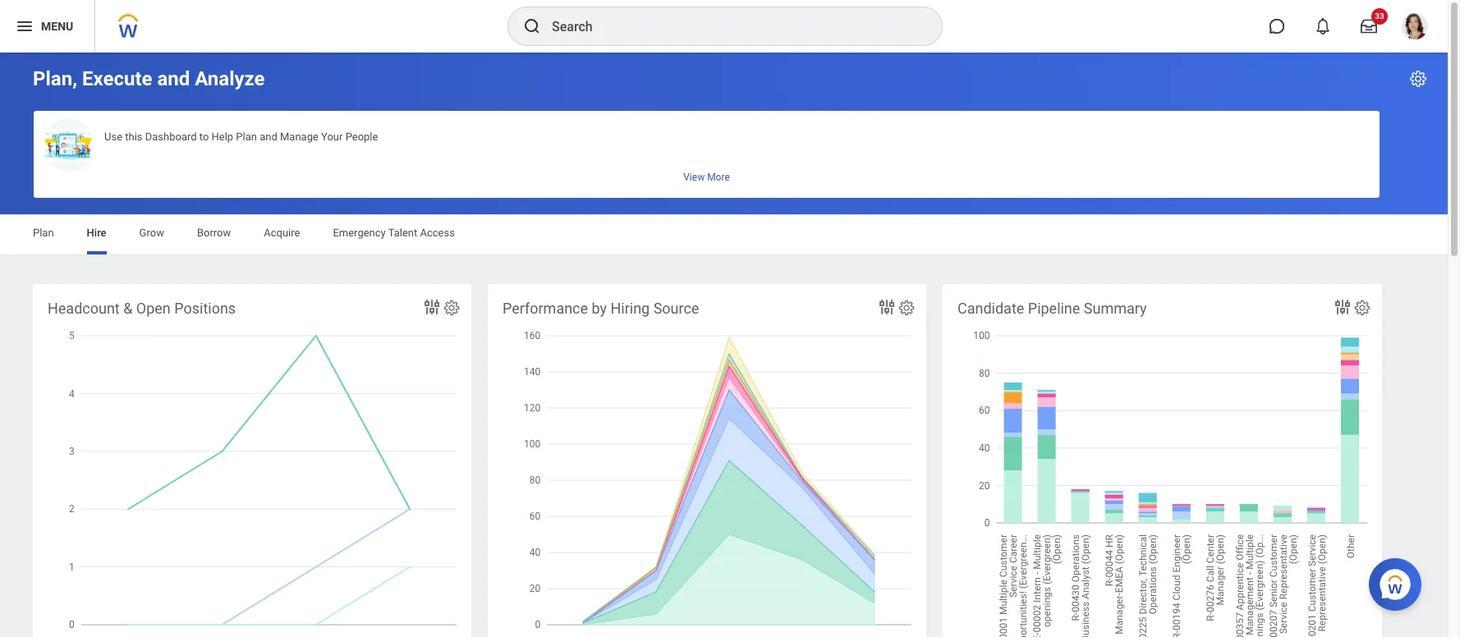 Task type: vqa. For each thing, say whether or not it's contained in the screenshot.
23 year(s), 10 month(s), 1 day(s) Month(S),
no



Task type: locate. For each thing, give the bounding box(es) containing it.
0 horizontal spatial configure and view chart data image
[[878, 297, 897, 317]]

plan left hire
[[33, 227, 54, 239]]

tab list
[[16, 215, 1432, 255]]

people
[[346, 131, 378, 143]]

plan, execute and analyze
[[33, 67, 265, 90]]

and left "analyze"
[[157, 67, 190, 90]]

2 configure and view chart data image from the left
[[1334, 297, 1353, 317]]

notifications large image
[[1316, 18, 1332, 35]]

dashboard
[[145, 131, 197, 143]]

1 configure and view chart data image from the left
[[878, 297, 897, 317]]

1 vertical spatial and
[[260, 131, 278, 143]]

plan inside button
[[236, 131, 257, 143]]

0 vertical spatial and
[[157, 67, 190, 90]]

1 vertical spatial plan
[[33, 227, 54, 239]]

configure and view chart data image
[[422, 297, 442, 317]]

help
[[212, 131, 233, 143]]

headcount & open positions element
[[33, 284, 472, 638]]

Search Workday  search field
[[552, 8, 909, 44]]

acquire
[[264, 227, 300, 239]]

menu banner
[[0, 0, 1449, 53]]

configure and view chart data image
[[878, 297, 897, 317], [1334, 297, 1353, 317]]

&
[[123, 300, 133, 317]]

candidate
[[958, 300, 1025, 317]]

configure and view chart data image left configure performance by hiring source image
[[878, 297, 897, 317]]

menu button
[[0, 0, 95, 53]]

plan right help
[[236, 131, 257, 143]]

configure and view chart data image left configure candidate pipeline summary icon
[[1334, 297, 1353, 317]]

configure and view chart data image inside performance by hiring source element
[[878, 297, 897, 317]]

performance
[[503, 300, 588, 317]]

to
[[199, 131, 209, 143]]

pipeline
[[1029, 300, 1081, 317]]

borrow
[[197, 227, 231, 239]]

profile logan mcneil image
[[1403, 13, 1429, 43]]

1 horizontal spatial and
[[260, 131, 278, 143]]

0 vertical spatial plan
[[236, 131, 257, 143]]

33
[[1376, 12, 1385, 21]]

0 horizontal spatial plan
[[33, 227, 54, 239]]

0 horizontal spatial and
[[157, 67, 190, 90]]

1 horizontal spatial plan
[[236, 131, 257, 143]]

configure performance by hiring source image
[[898, 299, 916, 317]]

justify image
[[15, 16, 35, 36]]

plan
[[236, 131, 257, 143], [33, 227, 54, 239]]

configure candidate pipeline summary image
[[1354, 299, 1372, 317]]

tab list containing plan
[[16, 215, 1432, 255]]

source
[[654, 300, 700, 317]]

and left manage on the top of page
[[260, 131, 278, 143]]

1 horizontal spatial configure and view chart data image
[[1334, 297, 1353, 317]]

and
[[157, 67, 190, 90], [260, 131, 278, 143]]



Task type: describe. For each thing, give the bounding box(es) containing it.
execute
[[82, 67, 152, 90]]

manage
[[280, 131, 319, 143]]

use this dashboard to help plan and manage your people
[[104, 131, 378, 143]]

performance by hiring source
[[503, 300, 700, 317]]

configure headcount & open positions image
[[443, 299, 461, 317]]

hiring
[[611, 300, 650, 317]]

access
[[420, 227, 455, 239]]

menu
[[41, 19, 73, 33]]

positions
[[174, 300, 236, 317]]

analyze
[[195, 67, 265, 90]]

tab list inside plan, execute and analyze main content
[[16, 215, 1432, 255]]

use this dashboard to help plan and manage your people button
[[34, 111, 1380, 198]]

grow
[[139, 227, 164, 239]]

and inside button
[[260, 131, 278, 143]]

emergency
[[333, 227, 386, 239]]

plan inside tab list
[[33, 227, 54, 239]]

your
[[321, 131, 343, 143]]

configure and view chart data image for candidate pipeline summary
[[1334, 297, 1353, 317]]

candidate pipeline summary element
[[943, 284, 1383, 638]]

headcount & open positions
[[48, 300, 236, 317]]

33 button
[[1352, 8, 1389, 44]]

plan, execute and analyze main content
[[0, 53, 1449, 638]]

performance by hiring source element
[[488, 284, 927, 638]]

by
[[592, 300, 607, 317]]

this
[[125, 131, 143, 143]]

use
[[104, 131, 122, 143]]

talent
[[388, 227, 418, 239]]

inbox large image
[[1362, 18, 1378, 35]]

search image
[[523, 16, 542, 36]]

configure and view chart data image for performance by hiring source
[[878, 297, 897, 317]]

summary
[[1084, 300, 1148, 317]]

plan,
[[33, 67, 77, 90]]

open
[[136, 300, 171, 317]]

candidate pipeline summary
[[958, 300, 1148, 317]]

emergency talent access
[[333, 227, 455, 239]]

hire
[[87, 227, 106, 239]]

configure this page image
[[1409, 69, 1429, 89]]

headcount
[[48, 300, 120, 317]]



